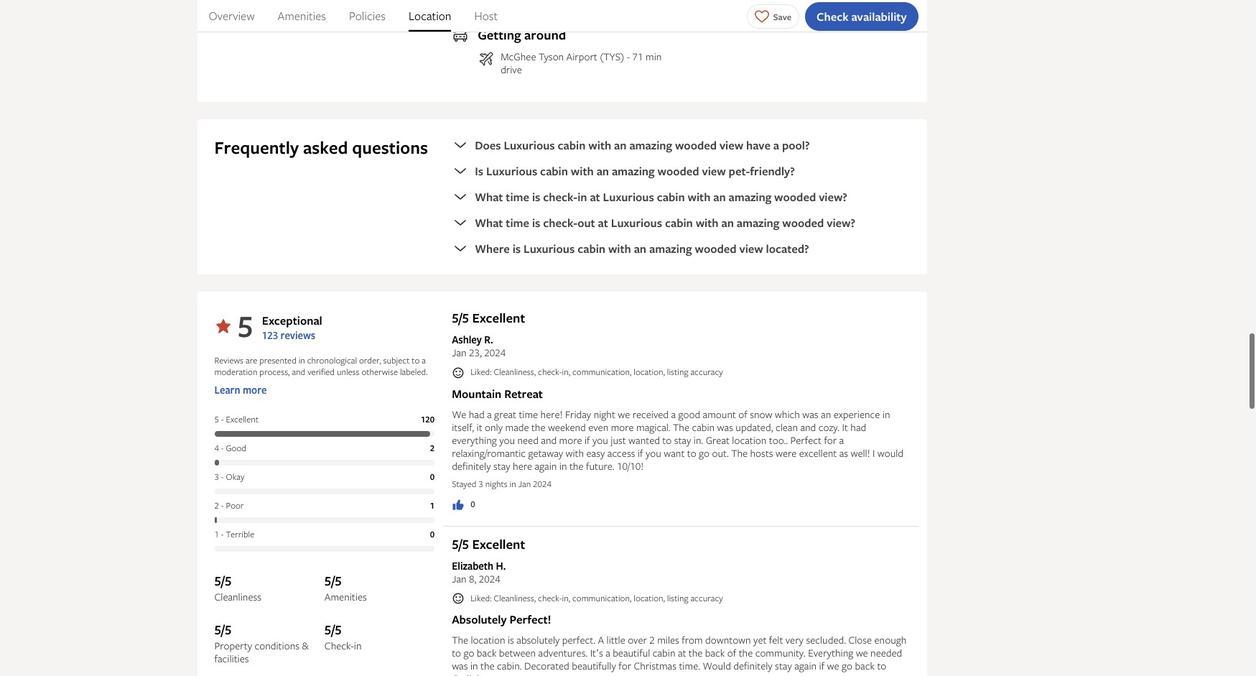 Task type: vqa. For each thing, say whether or not it's contained in the screenshot.


Task type: locate. For each thing, give the bounding box(es) containing it.
mcghee tyson airport (tys) - 71 min drive list item
[[478, 50, 676, 76]]

if
[[585, 433, 590, 447], [638, 446, 644, 460], [820, 659, 825, 673]]

of left the yet
[[728, 646, 737, 660]]

and inside reviews are presented in chronological order, subject to a moderation process, and verified unless otherwise labeled. learn more
[[292, 366, 306, 378]]

in
[[578, 189, 587, 205], [299, 354, 305, 367], [883, 407, 891, 421], [560, 459, 567, 473], [510, 478, 516, 490], [354, 639, 362, 653], [471, 659, 478, 673]]

want
[[664, 446, 685, 460]]

had right it
[[851, 420, 867, 434]]

cleanliness, up perfect!
[[494, 592, 536, 604]]

communication,
[[573, 366, 632, 378], [573, 592, 632, 604]]

more inside reviews are presented in chronological order, subject to a moderation process, and verified unless otherwise labeled. learn more
[[243, 383, 267, 397]]

5/5 inside '5/5 excellent elizabeth h. jan 8, 2024'
[[452, 535, 469, 553]]

123
[[262, 328, 278, 342]]

liked: cleanliness, check-in, communication, location, listing accuracy up a
[[471, 592, 723, 604]]

an left it
[[821, 407, 832, 421]]

out
[[578, 215, 596, 231]]

small image
[[452, 366, 465, 379], [452, 592, 465, 605]]

2 vertical spatial at
[[678, 646, 687, 660]]

0 horizontal spatial 3
[[215, 471, 219, 483]]

2 communication, from the top
[[573, 592, 632, 604]]

1 horizontal spatial definitely
[[734, 659, 773, 673]]

cabin
[[558, 137, 586, 153], [540, 163, 568, 179], [657, 189, 685, 205], [665, 215, 693, 231], [578, 241, 606, 257], [692, 420, 715, 434], [653, 646, 676, 660]]

2024 right 8,
[[479, 572, 501, 585]]

well!
[[851, 446, 871, 460]]

0 vertical spatial small image
[[452, 366, 465, 379]]

perfect!
[[510, 612, 552, 627]]

view left have
[[720, 137, 744, 153]]

were
[[776, 446, 797, 460]]

1 horizontal spatial of
[[739, 407, 748, 421]]

future.
[[586, 459, 615, 473]]

- for excellent
[[221, 413, 224, 425]]

excellent for 5/5 excellent elizabeth h. jan 8, 2024
[[472, 535, 526, 553]]

to inside reviews are presented in chronological order, subject to a moderation process, and verified unless otherwise labeled. learn more
[[412, 354, 420, 367]]

asked
[[303, 136, 348, 160]]

5/5 up 'ashley'
[[452, 309, 469, 327]]

1 horizontal spatial for
[[825, 433, 837, 447]]

jan down here
[[519, 478, 531, 490]]

negative theme image
[[215, 318, 232, 335]]

5/5 for 5/5 cleanliness
[[215, 572, 232, 590]]

3 - okay
[[215, 471, 245, 483]]

and left cozy.
[[801, 420, 817, 434]]

back down close
[[855, 659, 875, 673]]

1 vertical spatial what
[[475, 215, 503, 231]]

is luxurious cabin with an amazing wooded view pet-friendly?
[[475, 163, 795, 179]]

2 cleanliness, from the top
[[494, 592, 536, 604]]

if right access
[[638, 446, 644, 460]]

jan for stayed 3 nights in jan 2024
[[519, 478, 531, 490]]

h.
[[496, 559, 506, 572]]

chronological
[[307, 354, 357, 367]]

a right subject
[[422, 354, 426, 367]]

2 vertical spatial 2024
[[479, 572, 501, 585]]

1 vertical spatial 2
[[215, 499, 219, 512]]

0 vertical spatial stay
[[675, 433, 692, 447]]

1 vertical spatial 0
[[471, 498, 475, 510]]

123 reviews button
[[262, 328, 322, 342]]

liked: down 23, at the bottom of page
[[471, 366, 492, 378]]

- up 4 - good
[[221, 413, 224, 425]]

excellent up the h.
[[472, 535, 526, 553]]

0 vertical spatial location,
[[634, 366, 665, 378]]

&
[[302, 639, 309, 653]]

5 out of 5 element for 5/5 check-in
[[325, 621, 435, 640]]

view left pet-
[[702, 163, 726, 179]]

2024 for 5/5 excellent elizabeth h. jan 8, 2024
[[479, 572, 501, 585]]

with up out
[[571, 163, 594, 179]]

5/5 up 5/5 check-in
[[325, 572, 342, 590]]

0 horizontal spatial of
[[728, 646, 737, 660]]

airport
[[567, 50, 598, 63]]

2024 inside '5/5 excellent elizabeth h. jan 8, 2024'
[[479, 572, 501, 585]]

jan left 8,
[[452, 572, 467, 585]]

1 vertical spatial 2024
[[533, 478, 552, 490]]

definitely inside mountain retreat we had a great time here! friday night we received a good amount of snow which was an experience in itself, it only made the weekend even more magical. the cabin was updated, clean and cozy. it had everything you need and more if you just wanted to stay in. great location too.. perfect for a relaxing/romantic getaway with easy access if you want to go out. the hosts were excellent as well! i would definitely stay here again in the future. 10/10!
[[452, 459, 491, 473]]

an inside mountain retreat we had a great time here! friday night we received a good amount of snow which was an experience in itself, it only made the weekend even more magical. the cabin was updated, clean and cozy. it had everything you need and more if you just wanted to stay in. great location too.. perfect for a relaxing/romantic getaway with easy access if you want to go out. the hosts were excellent as well! i would definitely stay here again in the future. 10/10!
[[821, 407, 832, 421]]

what down is
[[475, 189, 503, 205]]

and right need
[[541, 433, 557, 447]]

we right night
[[618, 407, 630, 421]]

1 accuracy from the top
[[691, 366, 723, 378]]

5/5 down 1 - terrible
[[215, 572, 232, 590]]

is
[[475, 163, 484, 179]]

location link
[[409, 0, 452, 32]]

in right nights
[[510, 478, 516, 490]]

just
[[611, 433, 626, 447]]

jan inside 5/5 excellent ashley r. jan 23, 2024
[[452, 346, 467, 359]]

0 horizontal spatial more
[[243, 383, 267, 397]]

liked: for mountain
[[471, 366, 492, 378]]

wanted
[[629, 433, 660, 447]]

for inside 'absolutely perfect! the location is absolutely perfect. a little over 2 miles from downtown yet felt very secluded. close enough to go back between adventures. it's a beautiful cabin at the back of the community. everything we needed was in the cabin. decorated beautifully for christmas time. would definitely stay again if we go back to gatlinburg.'
[[619, 659, 632, 673]]

time for what time is check-in at luxurious cabin with an amazing wooded view?
[[506, 189, 530, 205]]

a left the well!
[[840, 433, 845, 447]]

1 vertical spatial in,
[[562, 592, 571, 604]]

1 horizontal spatial had
[[851, 420, 867, 434]]

needed
[[871, 646, 903, 660]]

- for poor
[[221, 499, 224, 512]]

5 - excellent
[[215, 413, 259, 425]]

5/5 up facilities
[[215, 621, 232, 639]]

2 horizontal spatial more
[[611, 420, 634, 434]]

0 horizontal spatial back
[[477, 646, 497, 660]]

at right out
[[598, 215, 609, 231]]

save
[[774, 10, 792, 23]]

1 vertical spatial jan
[[519, 478, 531, 490]]

in left "cabin." at the bottom left of page
[[471, 659, 478, 673]]

with up what time is check-out at luxurious cabin with an amazing wooded view?
[[688, 189, 711, 205]]

1 in, from the top
[[562, 366, 571, 378]]

0 vertical spatial the
[[673, 420, 690, 434]]

accuracy
[[691, 366, 723, 378], [691, 592, 723, 604]]

5/5 inside "5/5 cleanliness"
[[215, 572, 232, 590]]

1 horizontal spatial 5
[[238, 305, 254, 346]]

conditions
[[255, 639, 300, 653]]

- for good
[[221, 442, 224, 454]]

back up gatlinburg.
[[477, 646, 497, 660]]

0 horizontal spatial for
[[619, 659, 632, 673]]

0 horizontal spatial and
[[292, 366, 306, 378]]

yet
[[754, 633, 767, 647]]

0 vertical spatial liked: cleanliness, check-in, communication, location, listing accuracy
[[471, 366, 723, 378]]

1 vertical spatial liked: cleanliness, check-in, communication, location, listing accuracy
[[471, 592, 723, 604]]

5 out of 5 element down 5/5 amenities at the left bottom of page
[[325, 621, 435, 640]]

2024 inside 5/5 excellent ashley r. jan 23, 2024
[[485, 346, 506, 359]]

1 vertical spatial 1
[[215, 528, 219, 540]]

location, up received
[[634, 366, 665, 378]]

is
[[532, 189, 541, 205], [532, 215, 541, 231], [513, 241, 521, 257], [508, 633, 514, 647]]

listing for mountain retreat
[[667, 366, 689, 378]]

2024 down getaway
[[533, 478, 552, 490]]

2 accuracy from the top
[[691, 592, 723, 604]]

view for pet-
[[702, 163, 726, 179]]

1 horizontal spatial 2
[[430, 442, 435, 454]]

0 vertical spatial amenities
[[278, 8, 326, 24]]

amenities
[[278, 8, 326, 24], [325, 590, 367, 604]]

was up out. on the right of the page
[[718, 420, 734, 434]]

if down friday
[[585, 433, 590, 447]]

1 vertical spatial 5
[[215, 413, 219, 425]]

0 horizontal spatial 1
[[215, 528, 219, 540]]

definitely up stayed at the bottom left of page
[[452, 459, 491, 473]]

0 horizontal spatial definitely
[[452, 459, 491, 473]]

great
[[494, 407, 517, 421]]

2 inside 'absolutely perfect! the location is absolutely perfect. a little over 2 miles from downtown yet felt very secluded. close enough to go back between adventures. it's a beautiful cabin at the back of the community. everything we needed was in the cabin. decorated beautifully for christmas time. would definitely stay again if we go back to gatlinburg.'
[[650, 633, 655, 647]]

1 vertical spatial time
[[506, 215, 530, 231]]

1 vertical spatial again
[[795, 659, 817, 673]]

go left out. on the right of the page
[[699, 446, 710, 460]]

2 liked: cleanliness, check-in, communication, location, listing accuracy from the top
[[471, 592, 723, 604]]

jan inside '5/5 excellent elizabeth h. jan 8, 2024'
[[452, 572, 467, 585]]

again down "very"
[[795, 659, 817, 673]]

if down secluded.
[[820, 659, 825, 673]]

an down what time is check-out at luxurious cabin with an amazing wooded view?
[[634, 241, 647, 257]]

view for have
[[720, 137, 744, 153]]

time inside mountain retreat we had a great time here! friday night we received a good amount of snow which was an experience in itself, it only made the weekend even more magical. the cabin was updated, clean and cozy. it had everything you need and more if you just wanted to stay in. great location too.. perfect for a relaxing/romantic getaway with easy access if you want to go out. the hosts were excellent as well! i would definitely stay here again in the future. 10/10!
[[519, 407, 538, 421]]

1 vertical spatial communication,
[[573, 592, 632, 604]]

2 horizontal spatial the
[[732, 446, 748, 460]]

moderation
[[215, 366, 258, 378]]

2 vertical spatial the
[[452, 633, 469, 647]]

2 for 2
[[430, 442, 435, 454]]

1 horizontal spatial if
[[638, 446, 644, 460]]

1 for 1
[[430, 499, 435, 512]]

reviews
[[281, 328, 316, 342]]

felt
[[769, 633, 784, 647]]

0 horizontal spatial we
[[618, 407, 630, 421]]

1 communication, from the top
[[573, 366, 632, 378]]

listing up good
[[667, 366, 689, 378]]

2 vertical spatial time
[[519, 407, 538, 421]]

check availability
[[817, 8, 907, 24]]

5 out of 5 element up 5/5 check-in
[[325, 572, 435, 591]]

1 for 1 - terrible
[[215, 528, 219, 540]]

1 vertical spatial view
[[702, 163, 726, 179]]

0 vertical spatial location
[[733, 433, 767, 447]]

2024
[[485, 346, 506, 359], [533, 478, 552, 490], [479, 572, 501, 585]]

stay
[[675, 433, 692, 447], [494, 459, 511, 473], [775, 659, 792, 673]]

0 vertical spatial cleanliness,
[[494, 366, 536, 378]]

1 horizontal spatial 1
[[430, 499, 435, 512]]

liked: cleanliness, check-in, communication, location, listing accuracy for retreat
[[471, 366, 723, 378]]

1 horizontal spatial again
[[795, 659, 817, 673]]

again inside mountain retreat we had a great time here! friday night we received a good amount of snow which was an experience in itself, it only made the weekend even more magical. the cabin was updated, clean and cozy. it had everything you need and more if you just wanted to stay in. great location too.. perfect for a relaxing/romantic getaway with easy access if you want to go out. the hosts were excellent as well! i would definitely stay here again in the future. 10/10!
[[535, 459, 557, 473]]

the
[[673, 420, 690, 434], [732, 446, 748, 460], [452, 633, 469, 647]]

0 horizontal spatial you
[[500, 433, 515, 447]]

back right from
[[706, 646, 725, 660]]

- left terrible
[[221, 528, 224, 540]]

check availability button
[[806, 2, 919, 31]]

- left poor
[[221, 499, 224, 512]]

go up gatlinburg.
[[464, 646, 475, 660]]

we
[[452, 407, 467, 421]]

0 vertical spatial again
[[535, 459, 557, 473]]

1 vertical spatial view?
[[827, 215, 856, 231]]

luxurious right where
[[524, 241, 575, 257]]

2 vertical spatial stay
[[775, 659, 792, 673]]

adventures.
[[539, 646, 588, 660]]

2 down 120
[[430, 442, 435, 454]]

1 vertical spatial excellent
[[226, 413, 259, 425]]

location
[[733, 433, 767, 447], [471, 633, 506, 647]]

2 vertical spatial view
[[740, 241, 764, 257]]

- for okay
[[221, 471, 224, 483]]

pet-
[[729, 163, 750, 179]]

the down absolutely
[[452, 633, 469, 647]]

1 liked: from the top
[[471, 366, 492, 378]]

5 out of 5 element
[[215, 572, 325, 591], [325, 572, 435, 591], [215, 621, 325, 640], [325, 621, 435, 640]]

view? for what time is check-in at luxurious cabin with an amazing wooded view?
[[819, 189, 848, 205]]

5/5 inside 5/5 property conditions & facilities
[[215, 621, 232, 639]]

with left easy at the left bottom
[[566, 446, 584, 460]]

the right made
[[532, 420, 546, 434]]

more
[[243, 383, 267, 397], [611, 420, 634, 434], [560, 433, 582, 447]]

property
[[215, 639, 252, 653]]

0 vertical spatial excellent
[[472, 309, 526, 327]]

1 horizontal spatial 3
[[479, 478, 483, 490]]

1 liked: cleanliness, check-in, communication, location, listing accuracy from the top
[[471, 366, 723, 378]]

1 location, from the top
[[634, 366, 665, 378]]

poor
[[226, 499, 244, 512]]

1 horizontal spatial location
[[733, 433, 767, 447]]

liked: cleanliness, check-in, communication, location, listing accuracy for perfect!
[[471, 592, 723, 604]]

enough
[[875, 633, 907, 647]]

2 horizontal spatial and
[[801, 420, 817, 434]]

2 vertical spatial 2
[[650, 633, 655, 647]]

5 for 5 - excellent
[[215, 413, 219, 425]]

2 horizontal spatial 2
[[650, 633, 655, 647]]

small image for mountain retreat
[[452, 366, 465, 379]]

go down close
[[842, 659, 853, 673]]

definitely inside 'absolutely perfect! the location is absolutely perfect. a little over 2 miles from downtown yet felt very secluded. close enough to go back between adventures. it's a beautiful cabin at the back of the community. everything we needed was in the cabin. decorated beautifully for christmas time. would definitely stay again if we go back to gatlinburg.'
[[734, 659, 773, 673]]

2 - poor
[[215, 499, 244, 512]]

what
[[475, 189, 503, 205], [475, 215, 503, 231]]

0
[[430, 471, 435, 483], [471, 498, 475, 510], [430, 528, 435, 540]]

2 in, from the top
[[562, 592, 571, 604]]

overview
[[209, 8, 255, 24]]

cleanliness, up retreat
[[494, 366, 536, 378]]

amazing down pet-
[[729, 189, 772, 205]]

again right here
[[535, 459, 557, 473]]

5/5 excellent elizabeth h. jan 8, 2024
[[452, 535, 526, 585]]

pool?
[[782, 137, 810, 153]]

1 vertical spatial small image
[[452, 592, 465, 605]]

which
[[775, 407, 800, 421]]

listing up miles on the bottom
[[667, 592, 689, 604]]

would
[[878, 446, 904, 460]]

2 what from the top
[[475, 215, 503, 231]]

3 left the 'okay'
[[215, 471, 219, 483]]

0 vertical spatial time
[[506, 189, 530, 205]]

cleanliness,
[[494, 366, 536, 378], [494, 592, 536, 604]]

2 liked: from the top
[[471, 592, 492, 604]]

accuracy up amount
[[691, 366, 723, 378]]

2 vertical spatial excellent
[[472, 535, 526, 553]]

in, up "perfect."
[[562, 592, 571, 604]]

to right subject
[[412, 354, 420, 367]]

1 cleanliness, from the top
[[494, 366, 536, 378]]

with down what time is check-out at luxurious cabin with an amazing wooded view?
[[609, 241, 632, 257]]

at right christmas at the bottom right of page
[[678, 646, 687, 660]]

1 vertical spatial cleanliness,
[[494, 592, 536, 604]]

you left need
[[500, 433, 515, 447]]

0 vertical spatial in,
[[562, 366, 571, 378]]

list
[[197, 0, 927, 32]]

accuracy for absolutely perfect!
[[691, 592, 723, 604]]

0 vertical spatial view?
[[819, 189, 848, 205]]

more right even
[[611, 420, 634, 434]]

liked: for absolutely
[[471, 592, 492, 604]]

2
[[430, 442, 435, 454], [215, 499, 219, 512], [650, 633, 655, 647]]

1 vertical spatial stay
[[494, 459, 511, 473]]

5/5 inside 5/5 amenities
[[325, 572, 342, 590]]

0 vertical spatial liked:
[[471, 366, 492, 378]]

1 vertical spatial at
[[598, 215, 609, 231]]

what up where
[[475, 215, 503, 231]]

1 vertical spatial location
[[471, 633, 506, 647]]

2 vertical spatial jan
[[452, 572, 467, 585]]

2 vertical spatial 0
[[430, 528, 435, 540]]

excellent inside '5/5 excellent elizabeth h. jan 8, 2024'
[[472, 535, 526, 553]]

2 horizontal spatial back
[[855, 659, 875, 673]]

location, for retreat
[[634, 366, 665, 378]]

1 what from the top
[[475, 189, 503, 205]]

to right wanted
[[663, 433, 672, 447]]

of inside 'absolutely perfect! the location is absolutely perfect. a little over 2 miles from downtown yet felt very secluded. close enough to go back between adventures. it's a beautiful cabin at the back of the community. everything we needed was in the cabin. decorated beautifully for christmas time. would definitely stay again if we go back to gatlinburg.'
[[728, 646, 737, 660]]

what time is check-in at luxurious cabin with an amazing wooded view?
[[475, 189, 848, 205]]

5 out of 5 element down cleanliness
[[215, 621, 325, 640]]

2 horizontal spatial if
[[820, 659, 825, 673]]

2 location, from the top
[[634, 592, 665, 604]]

5/5 inside 5/5 excellent ashley r. jan 23, 2024
[[452, 309, 469, 327]]

0 vertical spatial jan
[[452, 346, 467, 359]]

2 small image from the top
[[452, 592, 465, 605]]

location, up over
[[634, 592, 665, 604]]

you left just
[[593, 433, 609, 447]]

miles
[[658, 633, 680, 647]]

jan for 5/5 excellent ashley r. jan 23, 2024
[[452, 346, 467, 359]]

in right &
[[354, 639, 362, 653]]

view left located?
[[740, 241, 764, 257]]

1 vertical spatial location,
[[634, 592, 665, 604]]

stay down felt
[[775, 659, 792, 673]]

0 horizontal spatial 2
[[215, 499, 219, 512]]

1 left terrible
[[215, 528, 219, 540]]

0 vertical spatial 1
[[430, 499, 435, 512]]

0 vertical spatial listing
[[667, 366, 689, 378]]

view? for what time is check-out at luxurious cabin with an amazing wooded view?
[[827, 215, 856, 231]]

is inside 'absolutely perfect! the location is absolutely perfect. a little over 2 miles from downtown yet felt very secluded. close enough to go back between adventures. it's a beautiful cabin at the back of the community. everything we needed was in the cabin. decorated beautifully for christmas time. would definitely stay again if we go back to gatlinburg.'
[[508, 633, 514, 647]]

1 horizontal spatial go
[[699, 446, 710, 460]]

5/5 right &
[[325, 621, 342, 639]]

go inside mountain retreat we had a great time here! friday night we received a good amount of snow which was an experience in itself, it only made the weekend even more magical. the cabin was updated, clean and cozy. it had everything you need and more if you just wanted to stay in. great location too.. perfect for a relaxing/romantic getaway with easy access if you want to go out. the hosts were excellent as well! i would definitely stay here again in the future. 10/10!
[[699, 446, 710, 460]]

1 vertical spatial amenities
[[325, 590, 367, 604]]

an down pet-
[[722, 215, 734, 231]]

in inside 'absolutely perfect! the location is absolutely perfect. a little over 2 miles from downtown yet felt very secluded. close enough to go back between adventures. it's a beautiful cabin at the back of the community. everything we needed was in the cabin. decorated beautifully for christmas time. would definitely stay again if we go back to gatlinburg.'
[[471, 659, 478, 673]]

1 left medium icon
[[430, 499, 435, 512]]

need
[[518, 433, 539, 447]]

was left "cabin." at the bottom left of page
[[452, 659, 468, 673]]

listing for absolutely perfect!
[[667, 592, 689, 604]]

0 horizontal spatial was
[[452, 659, 468, 673]]

questions
[[352, 136, 428, 160]]

definitely down the yet
[[734, 659, 773, 673]]

policies
[[349, 8, 386, 24]]

1 vertical spatial for
[[619, 659, 632, 673]]

small image up absolutely
[[452, 592, 465, 605]]

received
[[633, 407, 669, 421]]

communication, up night
[[573, 366, 632, 378]]

check-
[[543, 189, 578, 205], [543, 215, 578, 231], [538, 366, 562, 378], [538, 592, 562, 604]]

to up gatlinburg.
[[452, 646, 461, 660]]

1
[[430, 499, 435, 512], [215, 528, 219, 540]]

0 for okay
[[430, 471, 435, 483]]

0 for terrible
[[430, 528, 435, 540]]

0 vertical spatial what
[[475, 189, 503, 205]]

0 vertical spatial at
[[590, 189, 601, 205]]

5 up 4
[[215, 413, 219, 425]]

perfect
[[791, 433, 822, 447]]

1 small image from the top
[[452, 366, 465, 379]]

excellent inside 5/5 excellent ashley r. jan 23, 2024
[[472, 309, 526, 327]]

of left snow
[[739, 407, 748, 421]]

decorated
[[525, 659, 570, 673]]

1 horizontal spatial was
[[718, 420, 734, 434]]

amenities up 5/5 check-in
[[325, 590, 367, 604]]

5 out of 5 element down terrible
[[215, 572, 325, 591]]

absolutely
[[452, 612, 507, 627]]

reviews are presented in chronological order, subject to a moderation process, and verified unless otherwise labeled. learn more
[[215, 354, 428, 397]]

elizabeth
[[452, 559, 494, 572]]

2 horizontal spatial stay
[[775, 659, 792, 673]]

it
[[477, 420, 483, 434]]

1 listing from the top
[[667, 366, 689, 378]]

verified
[[308, 366, 335, 378]]

liked: down 8,
[[471, 592, 492, 604]]

tyson
[[539, 50, 564, 63]]

2 listing from the top
[[667, 592, 689, 604]]

1 vertical spatial listing
[[667, 592, 689, 604]]

we down secluded.
[[828, 659, 840, 673]]

5/5 inside 5/5 check-in
[[325, 621, 342, 639]]

- inside the "mcghee tyson airport (tys) - 71 min drive"
[[627, 50, 630, 63]]

for
[[825, 433, 837, 447], [619, 659, 632, 673]]

medium image
[[452, 498, 465, 511]]

with
[[589, 137, 612, 153], [571, 163, 594, 179], [688, 189, 711, 205], [696, 215, 719, 231], [609, 241, 632, 257], [566, 446, 584, 460]]

accuracy for mountain retreat
[[691, 366, 723, 378]]

0 vertical spatial definitely
[[452, 459, 491, 473]]

1 vertical spatial liked:
[[471, 592, 492, 604]]

5 right negative theme image on the top of the page
[[238, 305, 254, 346]]

check-
[[325, 639, 354, 653]]

magical.
[[637, 420, 671, 434]]

again
[[535, 459, 557, 473], [795, 659, 817, 673]]

cleanliness, for perfect!
[[494, 592, 536, 604]]

1 horizontal spatial the
[[673, 420, 690, 434]]

excellent
[[472, 309, 526, 327], [226, 413, 259, 425], [472, 535, 526, 553]]



Task type: describe. For each thing, give the bounding box(es) containing it.
reviews
[[215, 354, 244, 367]]

luxurious up where is luxurious cabin with an amazing wooded view located?
[[611, 215, 663, 231]]

if inside 'absolutely perfect! the location is absolutely perfect. a little over 2 miles from downtown yet felt very secluded. close enough to go back between adventures. it's a beautiful cabin at the back of the community. everything we needed was in the cabin. decorated beautifully for christmas time. would definitely stay again if we go back to gatlinburg.'
[[820, 659, 825, 673]]

jan for 5/5 excellent elizabeth h. jan 8, 2024
[[452, 572, 467, 585]]

5 out of 5 element for 5/5 cleanliness
[[215, 572, 325, 591]]

location inside 'absolutely perfect! the location is absolutely perfect. a little over 2 miles from downtown yet felt very secluded. close enough to go back between adventures. it's a beautiful cabin at the back of the community. everything we needed was in the cabin. decorated beautifully for christmas time. would definitely stay again if we go back to gatlinburg.'
[[471, 633, 506, 647]]

absolutely
[[517, 633, 560, 647]]

labeled.
[[400, 366, 428, 378]]

have
[[747, 137, 771, 153]]

5 out of 5 element for 5/5 property conditions & facilities
[[215, 621, 325, 640]]

location inside mountain retreat we had a great time here! friday night we received a good amount of snow which was an experience in itself, it only made the weekend even more magical. the cabin was updated, clean and cozy. it had everything you need and more if you just wanted to stay in. great location too.. perfect for a relaxing/romantic getaway with easy access if you want to go out. the hosts were excellent as well! i would definitely stay here again in the future. 10/10!
[[733, 433, 767, 447]]

retreat
[[505, 386, 543, 401]]

friendly?
[[750, 163, 795, 179]]

2 horizontal spatial you
[[646, 446, 662, 460]]

it's
[[590, 646, 603, 660]]

mcghee tyson airport (tys) - 71 min drive
[[501, 50, 662, 76]]

good
[[679, 407, 701, 421]]

5/5 cleanliness
[[215, 572, 262, 604]]

in, for mountain retreat
[[562, 366, 571, 378]]

with down what time is check-in at luxurious cabin with an amazing wooded view?
[[696, 215, 719, 231]]

a inside 'absolutely perfect! the location is absolutely perfect. a little over 2 miles from downtown yet felt very secluded. close enough to go back between adventures. it's a beautiful cabin at the back of the community. everything we needed was in the cabin. decorated beautifully for christmas time. would definitely stay again if we go back to gatlinburg.'
[[606, 646, 611, 660]]

experience
[[834, 407, 881, 421]]

luxurious right the does
[[504, 137, 555, 153]]

community.
[[756, 646, 806, 660]]

only
[[485, 420, 503, 434]]

amazing down what time is check-out at luxurious cabin with an amazing wooded view?
[[650, 241, 692, 257]]

cleanliness, for retreat
[[494, 366, 536, 378]]

snow
[[750, 407, 773, 421]]

the inside 'absolutely perfect! the location is absolutely perfect. a little over 2 miles from downtown yet felt very secluded. close enough to go back between adventures. it's a beautiful cabin at the back of the community. everything we needed was in the cabin. decorated beautifully for christmas time. would definitely stay again if we go back to gatlinburg.'
[[452, 633, 469, 647]]

beautiful
[[613, 646, 651, 660]]

120
[[421, 413, 435, 425]]

the left the yet
[[739, 646, 753, 660]]

excellent for 5/5 excellent ashley r. jan 23, 2024
[[472, 309, 526, 327]]

an down 'does luxurious cabin with an amazing wooded view have a pool?'
[[597, 163, 609, 179]]

easy
[[587, 446, 605, 460]]

check
[[817, 8, 849, 24]]

in up out
[[578, 189, 587, 205]]

in right experience
[[883, 407, 891, 421]]

what for what time is check-out at luxurious cabin with an amazing wooded view?
[[475, 215, 503, 231]]

2 horizontal spatial was
[[803, 407, 819, 421]]

time for what time is check-out at luxurious cabin with an amazing wooded view?
[[506, 215, 530, 231]]

for inside mountain retreat we had a great time here! friday night we received a good amount of snow which was an experience in itself, it only made the weekend even more magical. the cabin was updated, clean and cozy. it had everything you need and more if you just wanted to stay in. great location too.. perfect for a relaxing/romantic getaway with easy access if you want to go out. the hosts were excellent as well! i would definitely stay here again in the future. 10/10!
[[825, 433, 837, 447]]

min
[[646, 50, 662, 63]]

5 out of 5 element for 5/5 amenities
[[325, 572, 435, 591]]

getting
[[478, 26, 521, 44]]

mountain retreat we had a great time here! friday night we received a good amount of snow which was an experience in itself, it only made the weekend even more magical. the cabin was updated, clean and cozy. it had everything you need and more if you just wanted to stay in. great location too.. perfect for a relaxing/romantic getaway with easy access if you want to go out. the hosts were excellent as well! i would definitely stay here again in the future. 10/10!
[[452, 386, 904, 473]]

amazing up located?
[[737, 215, 780, 231]]

an up what time is check-out at luxurious cabin with an amazing wooded view?
[[714, 189, 726, 205]]

5/5 for 5/5 property conditions & facilities
[[215, 621, 232, 639]]

to down enough
[[878, 659, 887, 673]]

time.
[[679, 659, 701, 673]]

5/5 for 5/5 amenities
[[325, 572, 342, 590]]

the left easy at the left bottom
[[570, 459, 584, 473]]

here
[[513, 459, 533, 473]]

communication, for absolutely perfect!
[[573, 592, 632, 604]]

list containing overview
[[197, 0, 927, 32]]

cabin inside mountain retreat we had a great time here! friday night we received a good amount of snow which was an experience in itself, it only made the weekend even more magical. the cabin was updated, clean and cozy. it had everything you need and more if you just wanted to stay in. great location too.. perfect for a relaxing/romantic getaway with easy access if you want to go out. the hosts were excellent as well! i would definitely stay here again in the future. 10/10!
[[692, 420, 715, 434]]

1 horizontal spatial we
[[828, 659, 840, 673]]

stayed
[[452, 478, 477, 490]]

the left would
[[689, 646, 703, 660]]

very
[[786, 633, 804, 647]]

with inside mountain retreat we had a great time here! friday night we received a good amount of snow which was an experience in itself, it only made the weekend even more magical. the cabin was updated, clean and cozy. it had everything you need and more if you just wanted to stay in. great location too.. perfect for a relaxing/romantic getaway with easy access if you want to go out. the hosts were excellent as well! i would definitely stay here again in the future. 10/10!
[[566, 446, 584, 460]]

otherwise
[[362, 366, 398, 378]]

policies link
[[349, 0, 386, 32]]

0 horizontal spatial if
[[585, 433, 590, 447]]

2 horizontal spatial we
[[856, 646, 869, 660]]

at inside 'absolutely perfect! the location is absolutely perfect. a little over 2 miles from downtown yet felt very secluded. close enough to go back between adventures. it's a beautiful cabin at the back of the community. everything we needed was in the cabin. decorated beautifully for christmas time. would definitely stay again if we go back to gatlinburg.'
[[678, 646, 687, 660]]

cabin inside 'absolutely perfect! the location is absolutely perfect. a little over 2 miles from downtown yet felt very secluded. close enough to go back between adventures. it's a beautiful cabin at the back of the community. everything we needed was in the cabin. decorated beautifully for christmas time. would definitely stay again if we go back to gatlinburg.'
[[653, 646, 676, 660]]

order,
[[359, 354, 381, 367]]

5/5 amenities
[[325, 572, 367, 604]]

5/5 for 5/5 excellent ashley r. jan 23, 2024
[[452, 309, 469, 327]]

1 horizontal spatial and
[[541, 433, 557, 447]]

access
[[608, 446, 636, 460]]

save button
[[747, 4, 800, 28]]

exceptional 123 reviews
[[262, 313, 322, 342]]

2 horizontal spatial go
[[842, 659, 853, 673]]

downtown
[[706, 633, 751, 647]]

5/5 check-in
[[325, 621, 362, 653]]

a inside reviews are presented in chronological order, subject to a moderation process, and verified unless otherwise labeled. learn more
[[422, 354, 426, 367]]

exceptional
[[262, 313, 322, 328]]

71
[[633, 50, 644, 63]]

in, for absolutely perfect!
[[562, 592, 571, 604]]

stay inside 'absolutely perfect! the location is absolutely perfect. a little over 2 miles from downtown yet felt very secluded. close enough to go back between adventures. it's a beautiful cabin at the back of the community. everything we needed was in the cabin. decorated beautifully for christmas time. would definitely stay again if we go back to gatlinburg.'
[[775, 659, 792, 673]]

with up is luxurious cabin with an amazing wooded view pet-friendly?
[[589, 137, 612, 153]]

1 - terrible
[[215, 528, 255, 540]]

christmas
[[634, 659, 677, 673]]

frequently
[[215, 136, 299, 160]]

it
[[843, 420, 849, 434]]

host
[[475, 8, 498, 24]]

luxurious down is luxurious cabin with an amazing wooded view pet-friendly?
[[603, 189, 655, 205]]

does luxurious cabin with an amazing wooded view have a pool?
[[475, 137, 810, 153]]

a
[[598, 633, 604, 647]]

over
[[628, 633, 647, 647]]

i
[[873, 446, 876, 460]]

amazing down 'does luxurious cabin with an amazing wooded view have a pool?'
[[612, 163, 655, 179]]

0 horizontal spatial stay
[[494, 459, 511, 473]]

0 horizontal spatial had
[[469, 407, 485, 421]]

gatlinburg.
[[452, 672, 499, 676]]

communication, for mountain retreat
[[573, 366, 632, 378]]

would
[[703, 659, 731, 673]]

1 vertical spatial the
[[732, 446, 748, 460]]

perfect.
[[563, 633, 596, 647]]

4 - good
[[215, 442, 246, 454]]

small image for absolutely perfect!
[[452, 592, 465, 605]]

0 horizontal spatial go
[[464, 646, 475, 660]]

was inside 'absolutely perfect! the location is absolutely perfect. a little over 2 miles from downtown yet felt very secluded. close enough to go back between adventures. it's a beautiful cabin at the back of the community. everything we needed was in the cabin. decorated beautifully for christmas time. would definitely stay again if we go back to gatlinburg.'
[[452, 659, 468, 673]]

friday
[[565, 407, 592, 421]]

10/10!
[[617, 459, 644, 473]]

mountain
[[452, 386, 502, 401]]

an up is luxurious cabin with an amazing wooded view pet-friendly?
[[614, 137, 627, 153]]

good
[[226, 442, 246, 454]]

relaxing/romantic
[[452, 446, 526, 460]]

getting around
[[478, 26, 567, 44]]

5/5 for 5/5 excellent elizabeth h. jan 8, 2024
[[452, 535, 469, 553]]

the left "cabin." at the bottom left of page
[[481, 659, 495, 673]]

drive
[[501, 63, 522, 76]]

5 for 5
[[238, 305, 254, 346]]

ashley
[[452, 333, 482, 346]]

5/5 for 5/5 check-in
[[325, 621, 342, 639]]

luxurious right is
[[486, 163, 538, 179]]

host link
[[475, 0, 498, 32]]

0 inside button
[[471, 498, 475, 510]]

cabin.
[[497, 659, 522, 673]]

location, for perfect!
[[634, 592, 665, 604]]

2 for 2 - poor
[[215, 499, 219, 512]]

1 horizontal spatial back
[[706, 646, 725, 660]]

amazing up is luxurious cabin with an amazing wooded view pet-friendly?
[[630, 137, 673, 153]]

of inside mountain retreat we had a great time here! friday night we received a good amount of snow which was an experience in itself, it only made the weekend even more magical. the cabin was updated, clean and cozy. it had everything you need and more if you just wanted to stay in. great location too.. perfect for a relaxing/romantic getaway with easy access if you want to go out. the hosts were excellent as well! i would definitely stay here again in the future. 10/10!
[[739, 407, 748, 421]]

a left good
[[672, 407, 676, 421]]

hosts
[[751, 446, 774, 460]]

here!
[[541, 407, 563, 421]]

from
[[682, 633, 703, 647]]

what for what time is check-in at luxurious cabin with an amazing wooded view?
[[475, 189, 503, 205]]

2024 for 5/5 excellent ashley r. jan 23, 2024
[[485, 346, 506, 359]]

terrible
[[226, 528, 255, 540]]

cleanliness
[[215, 590, 262, 604]]

secluded.
[[807, 633, 847, 647]]

5/5 excellent ashley r. jan 23, 2024
[[452, 309, 526, 359]]

clean
[[776, 420, 798, 434]]

getaway
[[529, 446, 563, 460]]

in inside reviews are presented in chronological order, subject to a moderation process, and verified unless otherwise labeled. learn more
[[299, 354, 305, 367]]

everything
[[452, 433, 497, 447]]

- for terrible
[[221, 528, 224, 540]]

1 horizontal spatial stay
[[675, 433, 692, 447]]

frequently asked questions
[[215, 136, 428, 160]]

learn
[[215, 383, 240, 397]]

we inside mountain retreat we had a great time here! friday night we received a good amount of snow which was an experience in itself, it only made the weekend even more magical. the cabin was updated, clean and cozy. it had everything you need and more if you just wanted to stay in. great location too.. perfect for a relaxing/romantic getaway with easy access if you want to go out. the hosts were excellent as well! i would definitely stay here again in the future. 10/10!
[[618, 407, 630, 421]]

a left 'great'
[[487, 407, 492, 421]]

okay
[[226, 471, 245, 483]]

23,
[[469, 346, 482, 359]]

in inside 5/5 check-in
[[354, 639, 362, 653]]

a right have
[[774, 137, 780, 153]]

to right 'want'
[[688, 446, 697, 460]]

where is luxurious cabin with an amazing wooded view located?
[[475, 241, 810, 257]]

at for out
[[598, 215, 609, 231]]

between
[[499, 646, 536, 660]]

at for in
[[590, 189, 601, 205]]

little
[[607, 633, 626, 647]]

1 horizontal spatial you
[[593, 433, 609, 447]]

1 horizontal spatial more
[[560, 433, 582, 447]]

again inside 'absolutely perfect! the location is absolutely perfect. a little over 2 miles from downtown yet felt very secluded. close enough to go back between adventures. it's a beautiful cabin at the back of the community. everything we needed was in the cabin. decorated beautifully for christmas time. would definitely stay again if we go back to gatlinburg.'
[[795, 659, 817, 673]]

in left easy at the left bottom
[[560, 459, 567, 473]]



